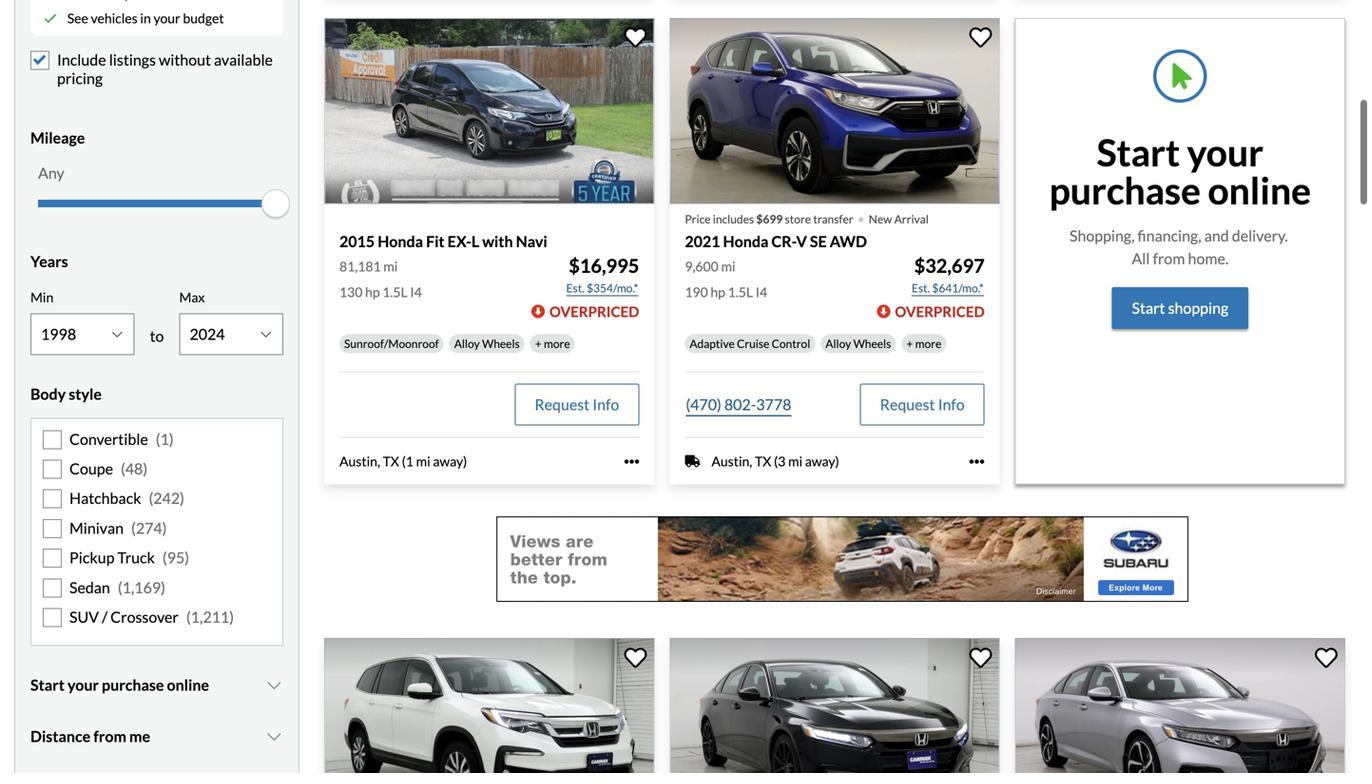 Task type: describe. For each thing, give the bounding box(es) containing it.
ex-
[[448, 232, 472, 251]]

convertible (1)
[[69, 430, 174, 448]]

$16,995 est. $354/mo.*
[[567, 255, 640, 295]]

3778
[[757, 395, 792, 414]]

overpriced for $32,697
[[895, 303, 985, 320]]

austin, tx (3 mi away)
[[712, 453, 840, 470]]

away) for austin, tx (1 mi away)
[[433, 453, 467, 470]]

1 vertical spatial your
[[1188, 130, 1264, 175]]

2015 honda fit ex-l with navi
[[340, 232, 548, 251]]

2 request from the left
[[881, 395, 936, 414]]

sedan
[[69, 578, 110, 597]]

/
[[102, 608, 108, 626]]

adaptive cruise control
[[690, 337, 811, 351]]

check image
[[44, 12, 57, 25]]

all
[[1132, 249, 1151, 268]]

vehicles
[[91, 10, 138, 26]]

(48)
[[121, 459, 148, 478]]

sedan (1,169)
[[69, 578, 165, 597]]

price
[[685, 212, 711, 226]]

l
[[472, 232, 480, 251]]

(470) 802-3778 button
[[685, 384, 793, 426]]

alloy wheels for adaptive cruise control
[[826, 337, 892, 351]]

$354/mo.*
[[587, 281, 639, 295]]

130
[[340, 284, 363, 300]]

crossover
[[111, 608, 179, 626]]

convertible
[[69, 430, 148, 448]]

alloy for adaptive cruise control
[[826, 337, 852, 351]]

home.
[[1189, 249, 1229, 268]]

(470) 802-3778
[[686, 395, 792, 414]]

arrival
[[895, 212, 929, 226]]

0 vertical spatial start
[[1097, 130, 1181, 175]]

coupe (48)
[[69, 459, 148, 478]]

1 request from the left
[[535, 395, 590, 414]]

listings
[[109, 51, 156, 69]]

mileage
[[30, 128, 85, 147]]

with
[[483, 232, 513, 251]]

body style
[[30, 385, 102, 403]]

black 2018 honda accord 1.5t sport fwd sedan front-wheel drive automatic image
[[670, 638, 1000, 773]]

(242)
[[149, 489, 184, 508]]

shopping,
[[1070, 227, 1135, 245]]

store
[[785, 212, 812, 226]]

(3
[[774, 453, 786, 470]]

hatchback (242)
[[69, 489, 184, 508]]

start shopping button
[[1113, 288, 1249, 329]]

more for adaptive cruise control
[[916, 337, 942, 351]]

include
[[57, 51, 106, 69]]

1 horizontal spatial your
[[154, 10, 180, 26]]

advertisement region
[[497, 517, 1189, 602]]

ellipsis h image
[[970, 454, 985, 469]]

$32,697 est. $641/mo.*
[[912, 255, 985, 295]]

1 horizontal spatial online
[[1209, 168, 1312, 213]]

silver 2020 honda accord 1.5t sport fwd sedan front-wheel drive automatic image
[[1016, 638, 1346, 773]]

distance
[[30, 727, 91, 746]]

(274)
[[131, 519, 167, 537]]

wheels for sunroof/moonroof
[[482, 337, 520, 351]]

delivery.
[[1233, 227, 1289, 245]]

style
[[69, 385, 102, 403]]

v
[[797, 232, 807, 251]]

start shopping
[[1133, 299, 1229, 317]]

years
[[30, 252, 68, 271]]

9,600 mi 190 hp 1.5l i4
[[685, 258, 768, 300]]

purchase inside the start your purchase online
[[1050, 168, 1201, 213]]

truck image
[[685, 454, 700, 469]]

any
[[38, 164, 64, 182]]

in
[[140, 10, 151, 26]]

available
[[214, 51, 273, 69]]

transfer
[[814, 212, 854, 226]]

mi right (3 at bottom
[[789, 453, 803, 470]]

control
[[772, 337, 811, 351]]

distance from me
[[30, 727, 150, 746]]

190
[[685, 284, 708, 300]]

more for sunroof/moonroof
[[544, 337, 570, 351]]

distance from me button
[[30, 713, 283, 760]]

to
[[150, 327, 164, 345]]

tx for (1 mi away)
[[383, 453, 399, 470]]

$32,697
[[915, 255, 985, 277]]

budget
[[183, 10, 224, 26]]

me
[[129, 727, 150, 746]]

body
[[30, 385, 66, 403]]

alloy for sunroof/moonroof
[[454, 337, 480, 351]]

without
[[159, 51, 211, 69]]

1 honda from the left
[[378, 232, 423, 251]]

hp for $32,697
[[711, 284, 726, 300]]

(1)
[[156, 430, 174, 448]]

(1,211)
[[186, 608, 234, 626]]

awd
[[830, 232, 868, 251]]

blue 2021 honda cr-v se awd suv / crossover all-wheel drive automatic image
[[670, 18, 1000, 204]]

pickup
[[69, 549, 115, 567]]

wheels for adaptive cruise control
[[854, 337, 892, 351]]

cr-
[[772, 232, 797, 251]]

purchase inside the start your purchase online dropdown button
[[102, 676, 164, 694]]

min
[[30, 289, 54, 305]]

2 info from the left
[[939, 395, 965, 414]]

from inside "dropdown button"
[[93, 727, 126, 746]]

start your purchase online button
[[30, 661, 283, 709]]



Task type: locate. For each thing, give the bounding box(es) containing it.
est. inside '$32,697 est. $641/mo.*'
[[912, 281, 930, 295]]

start your purchase online inside dropdown button
[[30, 676, 209, 694]]

hp inside 9,600 mi 190 hp 1.5l i4
[[711, 284, 726, 300]]

away)
[[433, 453, 467, 470], [806, 453, 840, 470]]

802-
[[725, 395, 757, 414]]

(95)
[[163, 549, 189, 567]]

from inside "shopping, financing, and delivery. all from home."
[[1154, 249, 1186, 268]]

mileage button
[[30, 114, 283, 162]]

0 vertical spatial online
[[1209, 168, 1312, 213]]

request info button up ellipsis h image
[[861, 384, 985, 426]]

start
[[1097, 130, 1181, 175], [1133, 299, 1166, 317], [30, 676, 65, 694]]

suv / crossover (1,211)
[[69, 608, 234, 626]]

your up and
[[1188, 130, 1264, 175]]

1 horizontal spatial alloy wheels
[[826, 337, 892, 351]]

2 wheels from the left
[[854, 337, 892, 351]]

i4 for $16,995
[[410, 284, 422, 300]]

1 info from the left
[[593, 395, 620, 414]]

1 horizontal spatial est.
[[912, 281, 930, 295]]

2015
[[340, 232, 375, 251]]

0 horizontal spatial your
[[68, 676, 99, 694]]

(1,169)
[[118, 578, 165, 597]]

est.
[[567, 281, 585, 295], [912, 281, 930, 295]]

2 est. from the left
[[912, 281, 930, 295]]

request info
[[535, 395, 620, 414], [881, 395, 965, 414]]

minivan
[[69, 519, 124, 537]]

2 request info from the left
[[881, 395, 965, 414]]

est. for $16,995
[[567, 281, 585, 295]]

est. down $32,697
[[912, 281, 930, 295]]

1 request info button from the left
[[515, 384, 640, 426]]

request info button
[[515, 384, 640, 426], [861, 384, 985, 426]]

81,181 mi 130 hp 1.5l i4
[[340, 258, 422, 300]]

2 1.5l from the left
[[728, 284, 753, 300]]

2 away) from the left
[[806, 453, 840, 470]]

$641/mo.*
[[933, 281, 984, 295]]

i4 inside 81,181 mi 130 hp 1.5l i4
[[410, 284, 422, 300]]

1 horizontal spatial from
[[1154, 249, 1186, 268]]

81,181
[[340, 258, 381, 274]]

1 i4 from the left
[[410, 284, 422, 300]]

start for start shopping button at the top
[[1133, 299, 1166, 317]]

more down est. $354/mo.* button
[[544, 337, 570, 351]]

+ more for sunroof/moonroof
[[535, 337, 570, 351]]

tx for (3 mi away)
[[755, 453, 772, 470]]

includes
[[713, 212, 754, 226]]

pickup truck (95)
[[69, 549, 189, 567]]

away) right (1
[[433, 453, 467, 470]]

2 + more from the left
[[907, 337, 942, 351]]

0 horizontal spatial + more
[[535, 337, 570, 351]]

2 hp from the left
[[711, 284, 726, 300]]

request
[[535, 395, 590, 414], [881, 395, 936, 414]]

tx left (3 at bottom
[[755, 453, 772, 470]]

1.5l inside 81,181 mi 130 hp 1.5l i4
[[383, 284, 408, 300]]

1 horizontal spatial start your purchase online
[[1050, 130, 1312, 213]]

cruise
[[737, 337, 770, 351]]

chevron down image
[[265, 729, 283, 744]]

+ for adaptive cruise control
[[907, 337, 914, 351]]

0 horizontal spatial request info button
[[515, 384, 640, 426]]

1 est. from the left
[[567, 281, 585, 295]]

start inside dropdown button
[[30, 676, 65, 694]]

online up distance from me "dropdown button"
[[167, 676, 209, 694]]

i4 for $32,697
[[756, 284, 768, 300]]

2 austin, from the left
[[712, 453, 753, 470]]

2 overpriced from the left
[[895, 303, 985, 320]]

0 vertical spatial purchase
[[1050, 168, 1201, 213]]

request info for 1st request info button from left
[[535, 395, 620, 414]]

truck
[[118, 549, 155, 567]]

1 horizontal spatial 1.5l
[[728, 284, 753, 300]]

your up distance from me
[[68, 676, 99, 694]]

mi right (1
[[416, 453, 431, 470]]

shopping
[[1169, 299, 1229, 317]]

1 horizontal spatial purchase
[[1050, 168, 1201, 213]]

alloy right control
[[826, 337, 852, 351]]

1 wheels from the left
[[482, 337, 520, 351]]

est. inside "$16,995 est. $354/mo.*"
[[567, 281, 585, 295]]

0 horizontal spatial info
[[593, 395, 620, 414]]

2 horizontal spatial your
[[1188, 130, 1264, 175]]

ellipsis h image
[[624, 454, 640, 469]]

request info for second request info button
[[881, 395, 965, 414]]

0 horizontal spatial request
[[535, 395, 590, 414]]

purchase up me at bottom
[[102, 676, 164, 694]]

1 horizontal spatial + more
[[907, 337, 942, 351]]

1.5l
[[383, 284, 408, 300], [728, 284, 753, 300]]

0 horizontal spatial est.
[[567, 281, 585, 295]]

2021
[[685, 232, 721, 251]]

0 horizontal spatial more
[[544, 337, 570, 351]]

years button
[[30, 238, 283, 285]]

0 horizontal spatial austin,
[[340, 453, 380, 470]]

2 more from the left
[[916, 337, 942, 351]]

9,600
[[685, 258, 719, 274]]

1 horizontal spatial hp
[[711, 284, 726, 300]]

start up financing,
[[1097, 130, 1181, 175]]

from
[[1154, 249, 1186, 268], [93, 727, 126, 746]]

from down financing,
[[1154, 249, 1186, 268]]

est. for $32,697
[[912, 281, 930, 295]]

austin, right truck image
[[712, 453, 753, 470]]

1 horizontal spatial request info
[[881, 395, 965, 414]]

hp for $16,995
[[365, 284, 380, 300]]

1.5l right 130
[[383, 284, 408, 300]]

include listings without available pricing
[[57, 51, 273, 87]]

0 vertical spatial your
[[154, 10, 180, 26]]

overpriced
[[550, 303, 640, 320], [895, 303, 985, 320]]

purchase up the shopping,
[[1050, 168, 1201, 213]]

1 + more from the left
[[535, 337, 570, 351]]

austin, left (1
[[340, 453, 380, 470]]

1 tx from the left
[[383, 453, 399, 470]]

austin,
[[340, 453, 380, 470], [712, 453, 753, 470]]

i4 up cruise
[[756, 284, 768, 300]]

1.5l for $16,995
[[383, 284, 408, 300]]

hp right 190
[[711, 284, 726, 300]]

·
[[858, 200, 865, 234]]

overpriced down est. $641/mo.* button
[[895, 303, 985, 320]]

1 away) from the left
[[433, 453, 467, 470]]

mi
[[384, 258, 398, 274], [722, 258, 736, 274], [416, 453, 431, 470], [789, 453, 803, 470]]

price includes $699 store transfer · new arrival 2021 honda cr-v se awd
[[685, 200, 929, 251]]

+ more down est. $641/mo.* button
[[907, 337, 942, 351]]

+ more for adaptive cruise control
[[907, 337, 942, 351]]

hp inside 81,181 mi 130 hp 1.5l i4
[[365, 284, 380, 300]]

2 tx from the left
[[755, 453, 772, 470]]

from left me at bottom
[[93, 727, 126, 746]]

1.5l right 190
[[728, 284, 753, 300]]

your right 'in'
[[154, 10, 180, 26]]

+ for sunroof/moonroof
[[535, 337, 542, 351]]

pricing
[[57, 69, 103, 87]]

your inside dropdown button
[[68, 676, 99, 694]]

1 horizontal spatial honda
[[724, 232, 769, 251]]

0 horizontal spatial purchase
[[102, 676, 164, 694]]

0 horizontal spatial wheels
[[482, 337, 520, 351]]

austin, for austin, tx (1 mi away)
[[340, 453, 380, 470]]

0 horizontal spatial overpriced
[[550, 303, 640, 320]]

1.5l inside 9,600 mi 190 hp 1.5l i4
[[728, 284, 753, 300]]

1 vertical spatial online
[[167, 676, 209, 694]]

(470)
[[686, 395, 722, 414]]

away) for austin, tx (3 mi away)
[[806, 453, 840, 470]]

2 + from the left
[[907, 337, 914, 351]]

start inside button
[[1133, 299, 1166, 317]]

1 horizontal spatial wheels
[[854, 337, 892, 351]]

coupe
[[69, 459, 113, 478]]

mi inside 81,181 mi 130 hp 1.5l i4
[[384, 258, 398, 274]]

1 1.5l from the left
[[383, 284, 408, 300]]

new
[[869, 212, 893, 226]]

away) right (3 at bottom
[[806, 453, 840, 470]]

purchase
[[1050, 168, 1201, 213], [102, 676, 164, 694]]

0 horizontal spatial tx
[[383, 453, 399, 470]]

body style button
[[30, 370, 283, 418]]

start left shopping
[[1133, 299, 1166, 317]]

est. $641/mo.* button
[[911, 279, 985, 298]]

online inside dropdown button
[[167, 676, 209, 694]]

more down est. $641/mo.* button
[[916, 337, 942, 351]]

honda inside price includes $699 store transfer · new arrival 2021 honda cr-v se awd
[[724, 232, 769, 251]]

0 horizontal spatial +
[[535, 337, 542, 351]]

0 horizontal spatial honda
[[378, 232, 423, 251]]

1 alloy wheels from the left
[[454, 337, 520, 351]]

0 horizontal spatial i4
[[410, 284, 422, 300]]

1 alloy from the left
[[454, 337, 480, 351]]

request info button up ellipsis h icon
[[515, 384, 640, 426]]

0 horizontal spatial online
[[167, 676, 209, 694]]

0 vertical spatial from
[[1154, 249, 1186, 268]]

max
[[179, 289, 205, 305]]

i4 inside 9,600 mi 190 hp 1.5l i4
[[756, 284, 768, 300]]

2 vertical spatial your
[[68, 676, 99, 694]]

+ more down est. $354/mo.* button
[[535, 337, 570, 351]]

0 horizontal spatial alloy wheels
[[454, 337, 520, 351]]

see
[[67, 10, 88, 26]]

see vehicles in your budget
[[67, 10, 224, 26]]

1 vertical spatial purchase
[[102, 676, 164, 694]]

2 vertical spatial start
[[30, 676, 65, 694]]

0 horizontal spatial 1.5l
[[383, 284, 408, 300]]

start your purchase online up financing,
[[1050, 130, 1312, 213]]

2 request info button from the left
[[861, 384, 985, 426]]

honda down includes
[[724, 232, 769, 251]]

fit
[[426, 232, 445, 251]]

$699
[[757, 212, 783, 226]]

tx
[[383, 453, 399, 470], [755, 453, 772, 470]]

1 austin, from the left
[[340, 453, 380, 470]]

overpriced for $16,995
[[550, 303, 640, 320]]

honda
[[378, 232, 423, 251], [724, 232, 769, 251]]

1 horizontal spatial more
[[916, 337, 942, 351]]

online up delivery.
[[1209, 168, 1312, 213]]

i4 up sunroof/moonroof
[[410, 284, 422, 300]]

honda left fit
[[378, 232, 423, 251]]

1 vertical spatial from
[[93, 727, 126, 746]]

mi right the 81,181
[[384, 258, 398, 274]]

1 horizontal spatial request
[[881, 395, 936, 414]]

hp
[[365, 284, 380, 300], [711, 284, 726, 300]]

1 horizontal spatial request info button
[[861, 384, 985, 426]]

se
[[810, 232, 827, 251]]

1 vertical spatial start
[[1133, 299, 1166, 317]]

1 overpriced from the left
[[550, 303, 640, 320]]

1 vertical spatial start your purchase online
[[30, 676, 209, 694]]

start your purchase online up me at bottom
[[30, 676, 209, 694]]

alloy wheels for sunroof/moonroof
[[454, 337, 520, 351]]

white 2020 honda pilot ex awd suv / crossover all-wheel drive automatic image
[[324, 638, 655, 773]]

0 horizontal spatial hp
[[365, 284, 380, 300]]

1 more from the left
[[544, 337, 570, 351]]

1 horizontal spatial away)
[[806, 453, 840, 470]]

1 horizontal spatial austin,
[[712, 453, 753, 470]]

tx left (1
[[383, 453, 399, 470]]

+ more
[[535, 337, 570, 351], [907, 337, 942, 351]]

financing,
[[1138, 227, 1202, 245]]

est. down $16,995
[[567, 281, 585, 295]]

suv
[[69, 608, 99, 626]]

$16,995
[[569, 255, 640, 277]]

info
[[593, 395, 620, 414], [939, 395, 965, 414]]

alloy right sunroof/moonroof
[[454, 337, 480, 351]]

overpriced down est. $354/mo.* button
[[550, 303, 640, 320]]

shopping, financing, and delivery. all from home.
[[1070, 227, 1292, 268]]

minivan (274)
[[69, 519, 167, 537]]

navi
[[516, 232, 548, 251]]

hatchback
[[69, 489, 141, 508]]

1.5l for $32,697
[[728, 284, 753, 300]]

1 horizontal spatial +
[[907, 337, 914, 351]]

chevron down image
[[265, 678, 283, 693]]

1 request info from the left
[[535, 395, 620, 414]]

start for the start your purchase online dropdown button at the left bottom of the page
[[30, 676, 65, 694]]

2 alloy from the left
[[826, 337, 852, 351]]

hp right 130
[[365, 284, 380, 300]]

(1
[[402, 453, 414, 470]]

0 vertical spatial start your purchase online
[[1050, 130, 1312, 213]]

2 alloy wheels from the left
[[826, 337, 892, 351]]

your
[[154, 10, 180, 26], [1188, 130, 1264, 175], [68, 676, 99, 694]]

start up distance in the bottom of the page
[[30, 676, 65, 694]]

1 horizontal spatial i4
[[756, 284, 768, 300]]

2 i4 from the left
[[756, 284, 768, 300]]

0 horizontal spatial from
[[93, 727, 126, 746]]

1 horizontal spatial info
[[939, 395, 965, 414]]

2 honda from the left
[[724, 232, 769, 251]]

mi right 9,600
[[722, 258, 736, 274]]

online
[[1209, 168, 1312, 213], [167, 676, 209, 694]]

est. $354/mo.* button
[[566, 279, 640, 298]]

1 + from the left
[[535, 337, 542, 351]]

1 hp from the left
[[365, 284, 380, 300]]

1 horizontal spatial tx
[[755, 453, 772, 470]]

mi inside 9,600 mi 190 hp 1.5l i4
[[722, 258, 736, 274]]

1 horizontal spatial alloy
[[826, 337, 852, 351]]

0 horizontal spatial request info
[[535, 395, 620, 414]]

1 horizontal spatial overpriced
[[895, 303, 985, 320]]

austin, for austin, tx (3 mi away)
[[712, 453, 753, 470]]

alloy
[[454, 337, 480, 351], [826, 337, 852, 351]]

0 horizontal spatial start your purchase online
[[30, 676, 209, 694]]

0 horizontal spatial away)
[[433, 453, 467, 470]]

0 horizontal spatial alloy
[[454, 337, 480, 351]]



Task type: vqa. For each thing, say whether or not it's contained in the screenshot.
the Should You Buy a Used Car at the Start of the New Year? link on the bottom of the page
no



